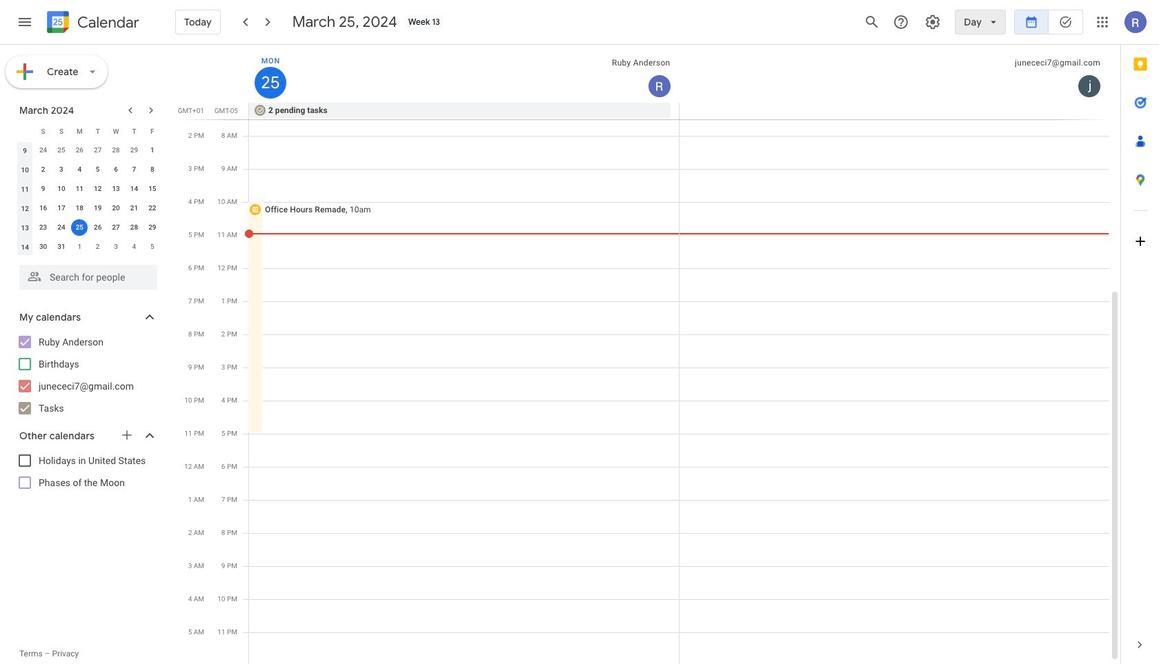Task type: vqa. For each thing, say whether or not it's contained in the screenshot.
the top 5
no



Task type: locate. For each thing, give the bounding box(es) containing it.
22 element
[[144, 200, 161, 217]]

7 element
[[126, 162, 142, 178]]

april 4 element
[[126, 239, 142, 255]]

march 2024 grid
[[13, 121, 162, 257]]

None search field
[[0, 260, 171, 290]]

1 vertical spatial column header
[[16, 121, 34, 141]]

february 24 element
[[35, 142, 51, 159]]

4 element
[[71, 162, 88, 178]]

0 horizontal spatial column header
[[16, 121, 34, 141]]

24 element
[[53, 220, 70, 236]]

15 element
[[144, 181, 161, 197]]

monday, march 25, today element
[[255, 67, 286, 99]]

calendar element
[[44, 8, 139, 39]]

3 element
[[53, 162, 70, 178]]

heading
[[75, 14, 139, 31]]

cell
[[70, 218, 89, 237]]

25, today element
[[71, 220, 88, 236]]

20 element
[[108, 200, 124, 217]]

2 element
[[35, 162, 51, 178]]

february 27 element
[[90, 142, 106, 159]]

april 5 element
[[144, 239, 161, 255]]

1 element
[[144, 142, 161, 159]]

8 element
[[144, 162, 161, 178]]

february 29 element
[[126, 142, 142, 159]]

row
[[243, 103, 1121, 119], [16, 121, 162, 141], [16, 141, 162, 160], [16, 160, 162, 179], [16, 179, 162, 199], [16, 199, 162, 218], [16, 218, 162, 237], [16, 237, 162, 257]]

10 element
[[53, 181, 70, 197]]

main drawer image
[[17, 14, 33, 30]]

Search for people text field
[[28, 265, 149, 290]]

6 element
[[108, 162, 124, 178]]

grid
[[177, 45, 1121, 665]]

29 element
[[144, 220, 161, 236]]

17 element
[[53, 200, 70, 217]]

column header
[[249, 45, 680, 103], [16, 121, 34, 141]]

31 element
[[53, 239, 70, 255]]

april 1 element
[[71, 239, 88, 255]]

row group
[[16, 141, 162, 257]]

cell inside row group
[[70, 218, 89, 237]]

1 horizontal spatial column header
[[249, 45, 680, 103]]

16 element
[[35, 200, 51, 217]]

23 element
[[35, 220, 51, 236]]

tab list
[[1122, 45, 1160, 626]]

february 28 element
[[108, 142, 124, 159]]



Task type: describe. For each thing, give the bounding box(es) containing it.
0 vertical spatial column header
[[249, 45, 680, 103]]

30 element
[[35, 239, 51, 255]]

april 2 element
[[90, 239, 106, 255]]

add other calendars image
[[120, 429, 134, 442]]

february 26 element
[[71, 142, 88, 159]]

21 element
[[126, 200, 142, 217]]

11 element
[[71, 181, 88, 197]]

row group inside march 2024 grid
[[16, 141, 162, 257]]

9 element
[[35, 181, 51, 197]]

14 element
[[126, 181, 142, 197]]

my calendars list
[[3, 331, 171, 420]]

19 element
[[90, 200, 106, 217]]

26 element
[[90, 220, 106, 236]]

28 element
[[126, 220, 142, 236]]

settings menu image
[[925, 14, 942, 30]]

column header inside march 2024 grid
[[16, 121, 34, 141]]

other calendars list
[[3, 450, 171, 494]]

18 element
[[71, 200, 88, 217]]

april 3 element
[[108, 239, 124, 255]]

12 element
[[90, 181, 106, 197]]

february 25 element
[[53, 142, 70, 159]]

5 element
[[90, 162, 106, 178]]

13 element
[[108, 181, 124, 197]]

27 element
[[108, 220, 124, 236]]

heading inside "calendar" element
[[75, 14, 139, 31]]



